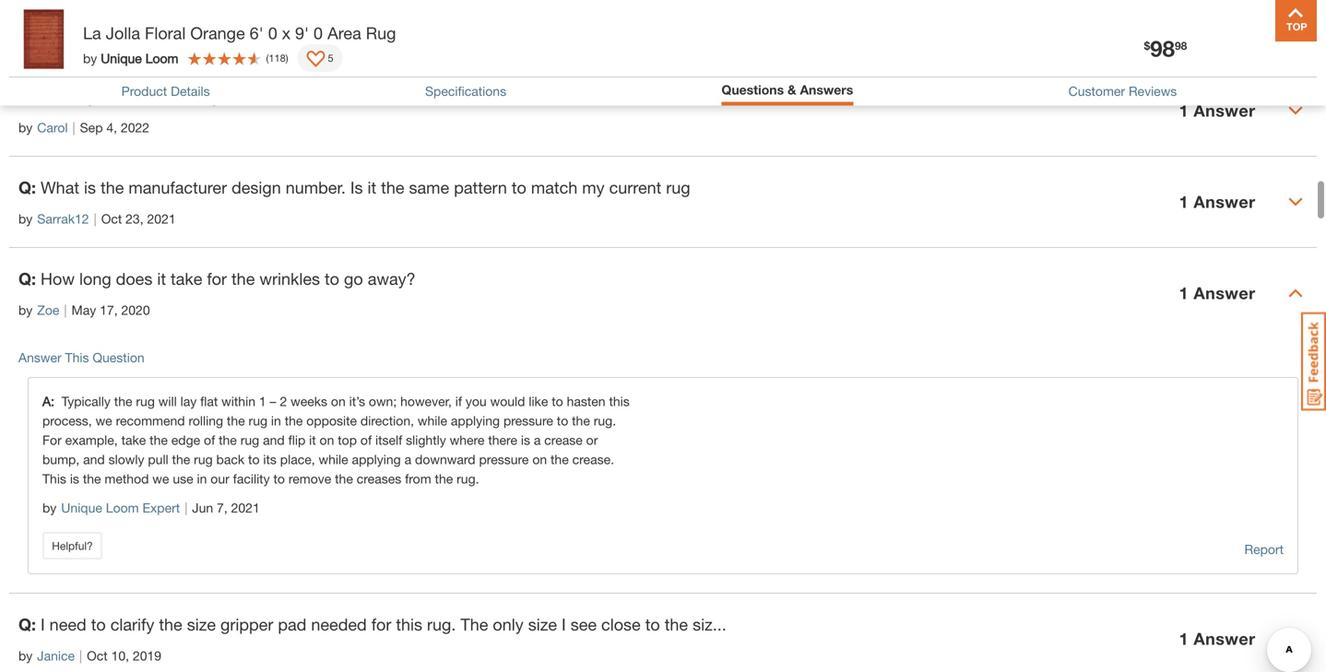 Task type: locate. For each thing, give the bounding box(es) containing it.
0 vertical spatial loom
[[145, 50, 178, 66]]

0 vertical spatial is
[[41, 86, 53, 106]]

answer for how long does it take for the wrinkles to go away?
[[1194, 283, 1256, 303]]

2 green from the left
[[210, 86, 252, 106]]

this left the question
[[65, 350, 89, 365]]

0 horizontal spatial this
[[396, 615, 422, 634]]

1 vertical spatial pressure
[[479, 452, 529, 467]]

the left method
[[83, 471, 101, 486]]

98 right $
[[1175, 39, 1187, 52]]

1 vertical spatial is
[[521, 432, 530, 448]]

2 1 answer from the top
[[1179, 192, 1256, 211]]

loom inside 'questions' element
[[106, 500, 139, 515]]

q: left what on the top left of page
[[18, 177, 36, 197]]

2 caret image from the top
[[1288, 286, 1303, 300]]

oct left 10,
[[87, 648, 108, 663]]

this right hasten
[[609, 394, 630, 409]]

while down however,
[[418, 413, 447, 428]]

0 vertical spatial take
[[171, 269, 202, 288]]

0 horizontal spatial size
[[187, 615, 216, 634]]

0 horizontal spatial while
[[319, 452, 348, 467]]

1 horizontal spatial loom
[[145, 50, 178, 66]]

1 for what is the manufacturer design number.  is it the same pattern to match my current rug
[[1179, 192, 1189, 211]]

2 vertical spatial on
[[532, 452, 547, 467]]

on down the crease
[[532, 452, 547, 467]]

1 vertical spatial caret image
[[1288, 286, 1303, 300]]

1 vertical spatial in
[[197, 471, 207, 486]]

1 vertical spatial take
[[121, 432, 146, 448]]

away?
[[368, 269, 416, 288]]

unique loom expert button
[[61, 498, 180, 518]]

if
[[455, 394, 462, 409]]

rug. down hasten
[[594, 413, 616, 428]]

| left the jun at the left bottom of page
[[185, 500, 188, 515]]

by janice | oct 10, 2019
[[18, 648, 161, 663]]

lime
[[175, 86, 205, 106]]

1 for how long does it take for the wrinkles to go away?
[[1179, 283, 1189, 303]]

1 horizontal spatial 2021
[[231, 500, 260, 515]]

1 for is the green more lime green or darker
[[1179, 100, 1189, 120]]

1 i from the left
[[41, 615, 45, 634]]

0 vertical spatial applying
[[451, 413, 500, 428]]

2 horizontal spatial is
[[521, 432, 530, 448]]

caret image for i
[[1288, 632, 1303, 646]]

and down example,
[[83, 452, 105, 467]]

by left carol
[[18, 120, 33, 135]]

loom for by unique loom expert | jun 7, 2021
[[106, 500, 139, 515]]

of
[[95, 29, 106, 44], [204, 432, 215, 448], [361, 432, 372, 448]]

reviews
[[1129, 84, 1177, 99]]

is
[[41, 86, 53, 106], [350, 177, 363, 197]]

take inside typically the rug will lay flat within 1 – 2 weeks on it's own; however, if you would like to hasten this process, we recommend rolling the rug in the opposite direction, while applying pressure to the rug. for example, take the edge of the rug and flip it on top of itself slightly where there is a crease or bump, and slowly pull the rug back to its place, while applying a downward pressure on the crease. this is the method we use in our facility to remove the creases from the rug.
[[121, 432, 146, 448]]

1 horizontal spatial this
[[609, 394, 630, 409]]

2 vertical spatial rug.
[[427, 615, 456, 634]]

1 vertical spatial on
[[320, 432, 334, 448]]

1 horizontal spatial 0
[[314, 23, 323, 43]]

from
[[405, 471, 431, 486]]

there
[[488, 432, 517, 448]]

a up from
[[405, 452, 411, 467]]

is right the there
[[521, 432, 530, 448]]

our
[[211, 471, 229, 486]]

questions element
[[9, 64, 1317, 672]]

1 horizontal spatial i
[[562, 615, 566, 634]]

to
[[512, 177, 527, 197], [325, 269, 339, 288], [552, 394, 563, 409], [557, 413, 568, 428], [248, 452, 260, 467], [273, 471, 285, 486], [91, 615, 106, 634], [645, 615, 660, 634]]

1 vertical spatial a
[[405, 452, 411, 467]]

i
[[41, 615, 45, 634], [562, 615, 566, 634]]

a left the crease
[[534, 432, 541, 448]]

1 vertical spatial loom
[[106, 500, 139, 515]]

3 caret image from the top
[[1288, 632, 1303, 646]]

to up the crease
[[557, 413, 568, 428]]

downward
[[415, 452, 476, 467]]

in down –
[[271, 413, 281, 428]]

specifications
[[425, 84, 506, 99]]

we down pull
[[152, 471, 169, 486]]

1 horizontal spatial and
[[263, 432, 285, 448]]

unique up helpful? "button"
[[61, 500, 102, 515]]

0 horizontal spatial is
[[70, 471, 79, 486]]

take right the "does"
[[171, 269, 202, 288]]

1 vertical spatial it
[[157, 269, 166, 288]]

0 vertical spatial caret image
[[1288, 194, 1303, 209]]

0 horizontal spatial applying
[[352, 452, 401, 467]]

2 horizontal spatial rug.
[[594, 413, 616, 428]]

1 for i need to clarify the size gripper pad needed for this rug.  the only size i see close to the siz...
[[1179, 629, 1189, 649]]

janice button
[[37, 646, 75, 666]]

0 vertical spatial or
[[256, 86, 271, 106]]

recommend
[[116, 413, 185, 428]]

unique inside 'questions' element
[[61, 500, 102, 515]]

applying down you
[[451, 413, 500, 428]]

0 horizontal spatial in
[[197, 471, 207, 486]]

i left the see
[[562, 615, 566, 634]]

size left gripper
[[187, 615, 216, 634]]

1 q: from the top
[[18, 86, 36, 106]]

| right sarrak12
[[94, 211, 97, 226]]

it right flip
[[309, 432, 316, 448]]

1 horizontal spatial while
[[418, 413, 447, 428]]

itself
[[375, 432, 402, 448]]

1 answer
[[1179, 100, 1256, 120], [1179, 192, 1256, 211], [1179, 283, 1256, 303], [1179, 629, 1256, 649]]

is down bump,
[[70, 471, 79, 486]]

bump,
[[42, 452, 80, 467]]

1 vertical spatial for
[[371, 615, 391, 634]]

answer for what is the manufacturer design number.  is it the same pattern to match my current rug
[[1194, 192, 1256, 211]]

this left the
[[396, 615, 422, 634]]

take up slowly
[[121, 432, 146, 448]]

the right the clarify
[[159, 615, 182, 634]]

green right lime
[[210, 86, 252, 106]]

1 inside typically the rug will lay flat within 1 – 2 weeks on it's own; however, if you would like to hasten this process, we recommend rolling the rug in the opposite direction, while applying pressure to the rug. for example, take the edge of the rug and flip it on top of itself slightly where there is a crease or bump, and slowly pull the rug back to its place, while applying a downward pressure on the crease. this is the method we use in our facility to remove the creases from the rug.
[[259, 394, 266, 409]]

7,
[[217, 500, 228, 515]]

product details button
[[121, 84, 210, 99], [121, 84, 210, 99]]

to left go
[[325, 269, 339, 288]]

1 horizontal spatial we
[[152, 471, 169, 486]]

1 vertical spatial while
[[319, 452, 348, 467]]

a:
[[42, 394, 62, 409]]

0 horizontal spatial 2021
[[147, 211, 176, 226]]

2 q: from the top
[[18, 177, 36, 197]]

1 vertical spatial unique
[[61, 500, 102, 515]]

remove
[[289, 471, 331, 486]]

0 vertical spatial we
[[96, 413, 112, 428]]

will
[[158, 394, 177, 409]]

q: down product image
[[18, 86, 36, 106]]

1 caret image from the top
[[1288, 194, 1303, 209]]

2021
[[147, 211, 176, 226], [231, 500, 260, 515]]

sarrak12
[[37, 211, 89, 226]]

1 horizontal spatial is
[[84, 177, 96, 197]]

carol
[[37, 120, 68, 135]]

by for what is the manufacturer design number.  is it the same pattern to match my current rug
[[18, 211, 33, 226]]

2 0 from the left
[[314, 23, 323, 43]]

it right the "does"
[[157, 269, 166, 288]]

| left sep
[[72, 120, 75, 135]]

2 vertical spatial caret image
[[1288, 632, 1303, 646]]

process,
[[42, 413, 92, 428]]

| for to
[[79, 648, 82, 663]]

by for is the green more lime green or darker
[[18, 120, 33, 135]]

98
[[1150, 35, 1175, 61], [1175, 39, 1187, 52]]

98 inside $ 98 98
[[1175, 39, 1187, 52]]

by up helpful? "button"
[[42, 500, 57, 515]]

while
[[418, 413, 447, 428], [319, 452, 348, 467]]

place,
[[280, 452, 315, 467]]

5
[[328, 52, 334, 64]]

or
[[256, 86, 271, 106], [586, 432, 598, 448]]

2 i from the left
[[562, 615, 566, 634]]

this inside typically the rug will lay flat within 1 – 2 weeks on it's own; however, if you would like to hasten this process, we recommend rolling the rug in the opposite direction, while applying pressure to the rug. for example, take the edge of the rug and flip it on top of itself slightly where there is a crease or bump, and slowly pull the rug back to its place, while applying a downward pressure on the crease. this is the method we use in our facility to remove the creases from the rug.
[[42, 471, 66, 486]]

pressure down the there
[[479, 452, 529, 467]]

crease.
[[572, 452, 614, 467]]

0 left x
[[268, 23, 277, 43]]

the up back
[[219, 432, 237, 448]]

0 vertical spatial pressure
[[504, 413, 553, 428]]

is right what on the top left of page
[[84, 177, 96, 197]]

rug. left the
[[427, 615, 456, 634]]

same
[[409, 177, 449, 197]]

like
[[529, 394, 548, 409]]

0 horizontal spatial 0
[[268, 23, 277, 43]]

1 horizontal spatial for
[[371, 615, 391, 634]]

it right number.
[[368, 177, 376, 197]]

0 horizontal spatial a
[[405, 452, 411, 467]]

by left the zoe
[[18, 302, 33, 318]]

answer
[[1194, 100, 1256, 120], [1194, 192, 1256, 211], [1194, 283, 1256, 303], [18, 350, 61, 365], [1194, 629, 1256, 649]]

1 vertical spatial rug.
[[457, 471, 479, 486]]

caret image
[[1288, 103, 1303, 118]]

slowly
[[108, 452, 144, 467]]

rug up our
[[194, 452, 213, 467]]

0 horizontal spatial rug.
[[427, 615, 456, 634]]

0 vertical spatial it
[[368, 177, 376, 197]]

4 1 answer from the top
[[1179, 629, 1256, 649]]

and up its in the bottom of the page
[[263, 432, 285, 448]]

3 q: from the top
[[18, 269, 36, 288]]

of right top
[[361, 432, 372, 448]]

unique down 13
[[101, 50, 142, 66]]

2019
[[133, 648, 161, 663]]

the
[[461, 615, 488, 634]]

1 vertical spatial we
[[152, 471, 169, 486]]

q:
[[18, 86, 36, 106], [18, 177, 36, 197], [18, 269, 36, 288], [18, 615, 36, 634]]

loom for by unique loom
[[145, 50, 178, 66]]

rug
[[666, 177, 690, 197], [136, 394, 155, 409], [249, 413, 267, 428], [240, 432, 259, 448], [194, 452, 213, 467]]

1 vertical spatial and
[[83, 452, 105, 467]]

on left it's
[[331, 394, 346, 409]]

answer for is the green more lime green or darker
[[1194, 100, 1256, 120]]

0 vertical spatial oct
[[101, 211, 122, 226]]

or up crease.
[[586, 432, 598, 448]]

1 horizontal spatial rug.
[[457, 471, 479, 486]]

unique
[[101, 50, 142, 66], [61, 500, 102, 515]]

unique for by unique loom
[[101, 50, 142, 66]]

by
[[83, 50, 97, 66], [18, 120, 33, 135], [18, 211, 33, 226], [18, 302, 33, 318], [42, 500, 57, 515], [18, 648, 33, 663]]

0 horizontal spatial loom
[[106, 500, 139, 515]]

the up by sarrak12 | oct 23, 2021
[[101, 177, 124, 197]]

size right only at the bottom of page
[[528, 615, 557, 634]]

while down top
[[319, 452, 348, 467]]

by zoe | may 17, 2020
[[18, 302, 150, 318]]

questions & answers
[[722, 82, 853, 97]]

this down bump,
[[42, 471, 66, 486]]

questions & answers button
[[722, 82, 853, 101], [722, 82, 853, 97]]

1 0 from the left
[[268, 23, 277, 43]]

pressure down like
[[504, 413, 553, 428]]

1 vertical spatial or
[[586, 432, 598, 448]]

q: for q: i need to clarify the size gripper pad needed for this rug.  the only size i see close to the siz...
[[18, 615, 36, 634]]

1 1 answer from the top
[[1179, 100, 1256, 120]]

for right needed
[[371, 615, 391, 634]]

by left janice at the bottom of page
[[18, 648, 33, 663]]

1 horizontal spatial or
[[586, 432, 598, 448]]

2
[[280, 394, 287, 409]]

or left darker
[[256, 86, 271, 106]]

and
[[263, 432, 285, 448], [83, 452, 105, 467]]

1 vertical spatial 2021
[[231, 500, 260, 515]]

1 horizontal spatial take
[[171, 269, 202, 288]]

loom down method
[[106, 500, 139, 515]]

of right 4
[[95, 29, 106, 44]]

1 horizontal spatial green
[[210, 86, 252, 106]]

( 118 )
[[266, 52, 288, 64]]

by unique loom
[[83, 50, 178, 66]]

0 horizontal spatial for
[[207, 269, 227, 288]]

2 size from the left
[[528, 615, 557, 634]]

0 horizontal spatial i
[[41, 615, 45, 634]]

| for does
[[64, 302, 67, 318]]

la jolla floral orange 6' 0 x 9' 0 area rug
[[83, 23, 396, 43]]

my
[[582, 177, 605, 197]]

1 horizontal spatial size
[[528, 615, 557, 634]]

applying
[[451, 413, 500, 428], [352, 452, 401, 467]]

it
[[368, 177, 376, 197], [157, 269, 166, 288], [309, 432, 316, 448]]

take
[[171, 269, 202, 288], [121, 432, 146, 448]]

2 vertical spatial it
[[309, 432, 316, 448]]

1 vertical spatial applying
[[352, 452, 401, 467]]

0 horizontal spatial and
[[83, 452, 105, 467]]

q: is the green more lime green or darker
[[18, 86, 323, 106]]

to right need at the left bottom of the page
[[91, 615, 106, 634]]

caret image
[[1288, 194, 1303, 209], [1288, 286, 1303, 300], [1288, 632, 1303, 646]]

product
[[121, 84, 167, 99]]

0 vertical spatial in
[[271, 413, 281, 428]]

we up example,
[[96, 413, 112, 428]]

(
[[266, 52, 269, 64]]

0 horizontal spatial take
[[121, 432, 146, 448]]

1 vertical spatial is
[[350, 177, 363, 197]]

to left the match
[[512, 177, 527, 197]]

edge
[[171, 432, 200, 448]]

0
[[268, 23, 277, 43], [314, 23, 323, 43]]

flat
[[200, 394, 218, 409]]

the left same
[[381, 177, 404, 197]]

the down the crease
[[551, 452, 569, 467]]

3 1 answer from the top
[[1179, 283, 1256, 303]]

however,
[[400, 394, 452, 409]]

on down opposite
[[320, 432, 334, 448]]

for left wrinkles
[[207, 269, 227, 288]]

sep
[[80, 120, 103, 135]]

1 horizontal spatial it
[[309, 432, 316, 448]]

0 horizontal spatial of
[[95, 29, 106, 44]]

green up 4,
[[86, 86, 128, 106]]

0 horizontal spatial we
[[96, 413, 112, 428]]

98 up reviews
[[1150, 35, 1175, 61]]

1 horizontal spatial of
[[204, 432, 215, 448]]

applying up creases
[[352, 452, 401, 467]]

by carol | sep 4, 2022
[[18, 120, 150, 135]]

1
[[1179, 100, 1189, 120], [1179, 192, 1189, 211], [1179, 283, 1189, 303], [259, 394, 266, 409], [1179, 629, 1189, 649]]

zoe
[[37, 302, 59, 318]]

1 horizontal spatial a
[[534, 432, 541, 448]]

rug
[[366, 23, 396, 43]]

4
[[84, 29, 92, 44]]

1 size from the left
[[187, 615, 216, 634]]

4 q: from the top
[[18, 615, 36, 634]]

1 horizontal spatial in
[[271, 413, 281, 428]]

2 horizontal spatial of
[[361, 432, 372, 448]]

2021 right 23,
[[147, 211, 176, 226]]

0 vertical spatial unique
[[101, 50, 142, 66]]

0 vertical spatial this
[[609, 394, 630, 409]]

0 right the 9'
[[314, 23, 323, 43]]

2021 right 7, at left
[[231, 500, 260, 515]]

would
[[490, 394, 525, 409]]

i left need at the left bottom of the page
[[41, 615, 45, 634]]

rug. down downward
[[457, 471, 479, 486]]

rolling
[[189, 413, 223, 428]]

of down rolling at the left of page
[[204, 432, 215, 448]]

q: left how
[[18, 269, 36, 288]]

q: for q: is the green more lime green or darker
[[18, 86, 36, 106]]

by down 4
[[83, 50, 97, 66]]

in left our
[[197, 471, 207, 486]]

the up flip
[[285, 413, 303, 428]]

1 vertical spatial oct
[[87, 648, 108, 663]]

for
[[207, 269, 227, 288], [371, 615, 391, 634]]

0 horizontal spatial green
[[86, 86, 128, 106]]

q: left need at the left bottom of the page
[[18, 615, 36, 634]]

by for how long does it take for the wrinkles to go away?
[[18, 302, 33, 318]]

is up carol
[[41, 86, 53, 106]]

this inside typically the rug will lay flat within 1 – 2 weeks on it's own; however, if you would like to hasten this process, we recommend rolling the rug in the opposite direction, while applying pressure to the rug. for example, take the edge of the rug and flip it on top of itself slightly where there is a crease or bump, and slowly pull the rug back to its place, while applying a downward pressure on the crease. this is the method we use in our facility to remove the creases from the rug.
[[609, 394, 630, 409]]

is right number.
[[350, 177, 363, 197]]

|
[[72, 120, 75, 135], [94, 211, 97, 226], [64, 302, 67, 318], [185, 500, 188, 515], [79, 648, 82, 663]]

by sarrak12 | oct 23, 2021
[[18, 211, 176, 226]]

0 horizontal spatial it
[[157, 269, 166, 288]]

the down downward
[[435, 471, 453, 486]]

1 vertical spatial this
[[42, 471, 66, 486]]

by left sarrak12
[[18, 211, 33, 226]]



Task type: describe. For each thing, give the bounding box(es) containing it.
2 vertical spatial is
[[70, 471, 79, 486]]

long
[[79, 269, 111, 288]]

what
[[41, 177, 79, 197]]

0 horizontal spatial is
[[41, 86, 53, 106]]

only
[[493, 615, 524, 634]]

the up the use
[[172, 452, 190, 467]]

0 vertical spatial and
[[263, 432, 285, 448]]

slightly
[[406, 432, 446, 448]]

rug right current
[[666, 177, 690, 197]]

to right like
[[552, 394, 563, 409]]

may
[[72, 302, 96, 318]]

weeks
[[291, 394, 327, 409]]

facility
[[233, 471, 270, 486]]

gripper
[[220, 615, 273, 634]]

to right close
[[645, 615, 660, 634]]

0 horizontal spatial or
[[256, 86, 271, 106]]

the up "by carol | sep 4, 2022"
[[58, 86, 81, 106]]

1 answer for this
[[1179, 629, 1256, 649]]

0 vertical spatial for
[[207, 269, 227, 288]]

showing
[[18, 29, 69, 44]]

$
[[1144, 39, 1150, 52]]

opposite
[[306, 413, 357, 428]]

typically
[[62, 394, 111, 409]]

siz...
[[693, 615, 727, 634]]

details
[[171, 84, 210, 99]]

rug up back
[[240, 432, 259, 448]]

0 vertical spatial this
[[65, 350, 89, 365]]

answer this question link
[[18, 350, 144, 365]]

direction,
[[361, 413, 414, 428]]

0 vertical spatial rug.
[[594, 413, 616, 428]]

0 vertical spatial a
[[534, 432, 541, 448]]

x
[[282, 23, 291, 43]]

top
[[338, 432, 357, 448]]

0 vertical spatial on
[[331, 394, 346, 409]]

number.
[[286, 177, 346, 197]]

the right remove
[[335, 471, 353, 486]]

23,
[[126, 211, 144, 226]]

go
[[344, 269, 363, 288]]

0 vertical spatial is
[[84, 177, 96, 197]]

creases
[[357, 471, 401, 486]]

manufacturer
[[129, 177, 227, 197]]

by unique loom expert | jun 7, 2021
[[42, 500, 260, 515]]

it inside typically the rug will lay flat within 1 – 2 weeks on it's own; however, if you would like to hasten this process, we recommend rolling the rug in the opposite direction, while applying pressure to the rug. for example, take the edge of the rug and flip it on top of itself slightly where there is a crease or bump, and slowly pull the rug back to its place, while applying a downward pressure on the crease. this is the method we use in our facility to remove the creases from the rug.
[[309, 432, 316, 448]]

use
[[173, 471, 193, 486]]

17,
[[100, 302, 118, 318]]

caret image for rug
[[1288, 194, 1303, 209]]

back
[[216, 452, 245, 467]]

rug down within
[[249, 413, 267, 428]]

4,
[[106, 120, 117, 135]]

the left wrinkles
[[232, 269, 255, 288]]

rug up recommend
[[136, 394, 155, 409]]

answer for i need to clarify the size gripper pad needed for this rug.  the only size i see close to the siz...
[[1194, 629, 1256, 649]]

the up recommend
[[114, 394, 132, 409]]

to left its in the bottom of the page
[[248, 452, 260, 467]]

zoe button
[[37, 300, 59, 320]]

-
[[79, 29, 84, 44]]

1 green from the left
[[86, 86, 128, 106]]

flip
[[288, 432, 306, 448]]

0 vertical spatial 2021
[[147, 211, 176, 226]]

expert
[[142, 500, 180, 515]]

0 vertical spatial while
[[418, 413, 447, 428]]

9'
[[295, 23, 309, 43]]

crease
[[544, 432, 583, 448]]

$ 98 98
[[1144, 35, 1187, 61]]

1 answer for away?
[[1179, 283, 1256, 303]]

by for i need to clarify the size gripper pad needed for this rug.  the only size i see close to the siz...
[[18, 648, 33, 663]]

to down its in the bottom of the page
[[273, 471, 285, 486]]

–
[[270, 394, 276, 409]]

1 answer for pattern
[[1179, 192, 1256, 211]]

q: for q: how long does it take for the wrinkles to go away?
[[18, 269, 36, 288]]

area
[[327, 23, 361, 43]]

q: i need to clarify the size gripper pad needed for this rug.  the only size i see close to the siz...
[[18, 615, 727, 634]]

top button
[[1276, 0, 1317, 42]]

1 horizontal spatial applying
[[451, 413, 500, 428]]

the down hasten
[[572, 413, 590, 428]]

example,
[[65, 432, 118, 448]]

display image
[[307, 51, 325, 69]]

more
[[132, 86, 170, 106]]

floral
[[145, 23, 186, 43]]

darker
[[276, 86, 323, 106]]

1 vertical spatial this
[[396, 615, 422, 634]]

2020
[[121, 302, 150, 318]]

within
[[222, 394, 255, 409]]

| for the
[[94, 211, 97, 226]]

it's
[[349, 394, 365, 409]]

current
[[609, 177, 662, 197]]

match
[[531, 177, 578, 197]]

6'
[[250, 23, 264, 43]]

need
[[50, 615, 86, 634]]

feedback link image
[[1301, 312, 1326, 411]]

la
[[83, 23, 101, 43]]

)
[[286, 52, 288, 64]]

helpful? button
[[42, 532, 102, 560]]

2 horizontal spatial it
[[368, 177, 376, 197]]

sarrak12 button
[[37, 209, 89, 229]]

the left siz...
[[665, 615, 688, 634]]

unique for by unique loom expert | jun 7, 2021
[[61, 500, 102, 515]]

does
[[116, 269, 152, 288]]

orange
[[190, 23, 245, 43]]

report button
[[1245, 539, 1284, 560]]

design
[[232, 177, 281, 197]]

118
[[269, 52, 286, 64]]

q: for q: what is the manufacturer design number.  is it the same pattern to match my current rug
[[18, 177, 36, 197]]

janice
[[37, 648, 75, 663]]

oct for the
[[101, 211, 122, 226]]

report
[[1245, 542, 1284, 557]]

q: what is the manufacturer design number.  is it the same pattern to match my current rug
[[18, 177, 690, 197]]

1 horizontal spatial is
[[350, 177, 363, 197]]

| for green
[[72, 120, 75, 135]]

or inside typically the rug will lay flat within 1 – 2 weeks on it's own; however, if you would like to hasten this process, we recommend rolling the rug in the opposite direction, while applying pressure to the rug. for example, take the edge of the rug and flip it on top of itself slightly where there is a crease or bump, and slowly pull the rug back to its place, while applying a downward pressure on the crease. this is the method we use in our facility to remove the creases from the rug.
[[586, 432, 598, 448]]

own;
[[369, 394, 397, 409]]

2022
[[121, 120, 150, 135]]

pad
[[278, 615, 307, 634]]

needed
[[311, 615, 367, 634]]

typically the rug will lay flat within 1 – 2 weeks on it's own; however, if you would like to hasten this process, we recommend rolling the rug in the opposite direction, while applying pressure to the rug. for example, take the edge of the rug and flip it on top of itself slightly where there is a crease or bump, and slowly pull the rug back to its place, while applying a downward pressure on the crease. this is the method we use in our facility to remove the creases from the rug.
[[42, 394, 630, 486]]

the down within
[[227, 413, 245, 428]]

the up pull
[[150, 432, 168, 448]]

showing - 4 of 13
[[18, 29, 124, 44]]

wrinkles
[[260, 269, 320, 288]]

jolla
[[106, 23, 140, 43]]

product image image
[[14, 9, 74, 69]]

q: how long does it take for the wrinkles to go away?
[[18, 269, 416, 288]]

by for typically the rug will lay flat within 1 – 2 weeks on it's own; however, if you would like to hasten this process, we recommend rolling the rug in the opposite direction, while applying pressure to the rug. for example, take the edge of the rug and flip it on top of itself slightly where there is a crease or bump, and slowly pull the rug back to its place, while applying a downward pressure on the crease. this is the method we use in our facility to remove the creases from the rug.
[[42, 500, 57, 515]]

5 button
[[297, 44, 343, 72]]

hasten
[[567, 394, 606, 409]]

oct for to
[[87, 648, 108, 663]]



Task type: vqa. For each thing, say whether or not it's contained in the screenshot.
rightmost size
yes



